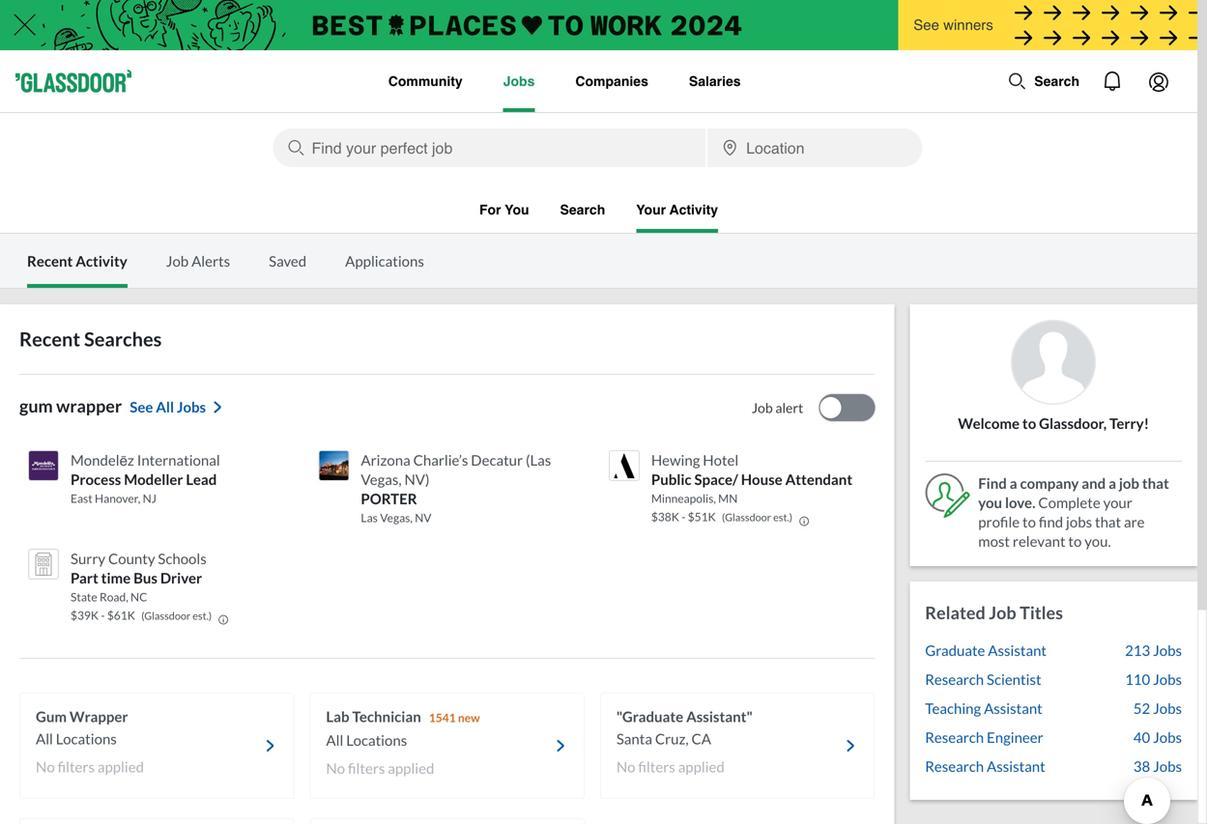 Task type: vqa. For each thing, say whether or not it's contained in the screenshot.
LOVE.
yes



Task type: describe. For each thing, give the bounding box(es) containing it.
find a company and a job that you love.
[[979, 475, 1170, 512]]

county
[[108, 550, 155, 568]]

surry county schools part time bus driver state road, nc
[[71, 550, 207, 604]]

international
[[137, 452, 220, 469]]

research for research scientist
[[926, 671, 984, 688]]

- for space/
[[682, 510, 686, 524]]

see all jobs link
[[130, 398, 225, 417]]

saved
[[269, 252, 307, 270]]

most
[[979, 533, 1010, 550]]

technician
[[352, 708, 421, 726]]

gum for gum wrapper
[[19, 395, 53, 417]]

see for see winners
[[914, 16, 940, 33]]

activity for recent activity
[[76, 252, 127, 270]]

community link
[[388, 50, 463, 112]]

see all jobs
[[130, 398, 206, 416]]

jobs for graduate assistant
[[1154, 642, 1183, 659]]

assistant for teaching assistant
[[984, 700, 1043, 717]]

recent for recent activity
[[27, 252, 73, 270]]

1 vertical spatial to
[[1023, 513, 1037, 531]]

winners
[[944, 16, 994, 33]]

job alerts link
[[166, 252, 230, 270]]

community
[[388, 73, 463, 89]]

1 a from the left
[[1010, 475, 1018, 492]]

your activity
[[636, 202, 718, 218]]

charlie's
[[413, 452, 468, 469]]

(las
[[526, 452, 551, 469]]

for you
[[480, 202, 529, 218]]

surry
[[71, 550, 105, 568]]

assistant for research assistant
[[987, 758, 1046, 775]]

terry!
[[1110, 415, 1150, 432]]

gum wrapper all locations
[[36, 708, 128, 748]]

no filters applied for santa
[[617, 759, 725, 776]]

213
[[1126, 642, 1151, 659]]

see for see all jobs
[[130, 398, 153, 416]]

welcome
[[958, 415, 1020, 432]]

"graduate
[[617, 708, 684, 726]]

wrapper for gum wrapper all locations
[[70, 708, 128, 726]]

salaries link
[[689, 50, 741, 112]]

mn
[[719, 492, 738, 506]]

ca
[[692, 731, 712, 748]]

schools
[[158, 550, 207, 568]]

213 jobs
[[1126, 642, 1183, 659]]

52 jobs
[[1134, 700, 1183, 717]]

titles
[[1020, 602, 1064, 624]]

jobs
[[1067, 513, 1093, 531]]

1 horizontal spatial all
[[156, 398, 174, 416]]

0 horizontal spatial search
[[560, 202, 606, 218]]

$61k
[[107, 609, 135, 623]]

time
[[101, 570, 131, 587]]

that for jobs
[[1096, 513, 1122, 531]]

search inside button
[[1035, 73, 1080, 89]]

no filters applied for 1541
[[326, 760, 435, 777]]

part
[[71, 570, 98, 587]]

your
[[636, 202, 666, 218]]

process
[[71, 471, 121, 488]]

hewing hotel public space/ house attendant minneapolis, mn
[[652, 452, 853, 506]]

teaching assistant
[[926, 700, 1043, 717]]

for
[[480, 202, 501, 218]]

santa
[[617, 731, 653, 748]]

state
[[71, 590, 97, 604]]

nv)
[[405, 471, 430, 488]]

companies
[[576, 73, 649, 89]]

none field search location
[[708, 129, 923, 167]]

find
[[1039, 513, 1064, 531]]

jobs link
[[504, 50, 535, 112]]

that for job
[[1143, 475, 1170, 492]]

filters for gum wrapper all locations
[[58, 759, 95, 776]]

110
[[1126, 671, 1151, 688]]

decatur
[[471, 452, 523, 469]]

porter
[[361, 490, 417, 508]]

applied for cruz,
[[678, 759, 725, 776]]

38 jobs
[[1134, 758, 1183, 775]]

0 vertical spatial to
[[1023, 415, 1037, 432]]

activity for your activity
[[670, 202, 718, 218]]

2 vertical spatial job
[[989, 602, 1017, 624]]

gum for gum wrapper all locations
[[36, 708, 67, 726]]

mondelēz
[[71, 452, 134, 469]]

glassdoor,
[[1040, 415, 1107, 432]]

your
[[1104, 494, 1133, 512]]

$38k
[[652, 510, 680, 524]]

related
[[926, 602, 986, 624]]

locations inside gum wrapper all locations
[[56, 731, 117, 748]]

recent for recent searches
[[19, 328, 80, 351]]

$51k
[[688, 510, 716, 524]]

hewing hotel logo image
[[609, 451, 640, 482]]

jobs for research scientist
[[1154, 671, 1183, 688]]

relevant
[[1013, 533, 1066, 550]]

minneapolis,
[[652, 492, 716, 506]]

wrapper for gum wrapper
[[56, 395, 122, 417]]

no for gum wrapper all locations
[[36, 759, 55, 776]]

no for "graduate assistant" santa cruz, ca
[[617, 759, 636, 776]]

teaching
[[926, 700, 982, 717]]

job alert
[[752, 400, 804, 416]]

arizona charlie's decatur (las vegas, nv) porter las vegas, nv
[[361, 452, 551, 525]]

research engineer
[[926, 729, 1044, 746]]



Task type: locate. For each thing, give the bounding box(es) containing it.
applied down lab technician 1541 new all locations
[[388, 760, 435, 777]]

1 horizontal spatial that
[[1143, 475, 1170, 492]]

0 vertical spatial recent
[[27, 252, 73, 270]]

saved link
[[269, 252, 307, 270]]

locations
[[56, 731, 117, 748], [346, 732, 407, 749]]

are
[[1125, 513, 1145, 531]]

assistant down engineer
[[987, 758, 1046, 775]]

vegas, down porter
[[380, 511, 413, 525]]

filters for lab technician 1541 new all locations
[[348, 760, 385, 777]]

all inside lab technician 1541 new all locations
[[326, 732, 344, 749]]

lottie animation container image
[[311, 50, 386, 107], [311, 50, 386, 107], [1090, 58, 1136, 104], [1090, 58, 1136, 104]]

search
[[1035, 73, 1080, 89], [560, 202, 606, 218]]

no filters applied down "cruz,"
[[617, 759, 725, 776]]

search link
[[560, 202, 606, 229]]

0 horizontal spatial filters
[[58, 759, 95, 776]]

0 vertical spatial job
[[166, 252, 189, 270]]

locations inside lab technician 1541 new all locations
[[346, 732, 407, 749]]

that inside find a company and a job that you love.
[[1143, 475, 1170, 492]]

1 horizontal spatial no filters applied
[[326, 760, 435, 777]]

mondelēz international logo image
[[28, 451, 59, 482]]

applications
[[345, 252, 424, 270]]

arizona charlie's decatur (las vegas, nv) logo image
[[319, 451, 349, 482]]

new
[[458, 711, 480, 725]]

see winners link
[[899, 0, 1198, 51]]

activity inside recent activity link
[[76, 252, 127, 270]]

jobs up the international
[[177, 398, 206, 416]]

searches
[[84, 328, 162, 351]]

companies link
[[576, 50, 649, 112]]

0 horizontal spatial job
[[166, 252, 189, 270]]

space/
[[695, 471, 739, 488]]

recent
[[27, 252, 73, 270], [19, 328, 80, 351]]

jobs right 110
[[1154, 671, 1183, 688]]

1 vertical spatial see
[[130, 398, 153, 416]]

applied down gum wrapper all locations
[[98, 759, 144, 776]]

driver
[[160, 570, 202, 587]]

graduate assistant
[[926, 642, 1047, 659]]

0 vertical spatial activity
[[670, 202, 718, 218]]

jobs for research assistant
[[1154, 758, 1183, 775]]

0 vertical spatial search
[[1035, 73, 1080, 89]]

1 horizontal spatial activity
[[670, 202, 718, 218]]

nv
[[415, 511, 432, 525]]

0 horizontal spatial all
[[36, 731, 53, 748]]

$39k - $61k (glassdoor est.)
[[71, 609, 212, 623]]

you.
[[1085, 533, 1112, 550]]

jobs right "40"
[[1154, 729, 1183, 746]]

salaries
[[689, 73, 741, 89]]

0 vertical spatial research
[[926, 671, 984, 688]]

you
[[505, 202, 529, 218]]

- left $61k
[[101, 609, 105, 623]]

none field search keyword
[[273, 129, 706, 167]]

1 vertical spatial research
[[926, 729, 984, 746]]

research scientist
[[926, 671, 1042, 688]]

0 vertical spatial assistant
[[989, 642, 1047, 659]]

hotel
[[703, 452, 739, 469]]

jobs right 52
[[1154, 700, 1183, 717]]

est.)
[[774, 512, 793, 524], [193, 610, 212, 623]]

2 horizontal spatial filters
[[639, 759, 676, 776]]

to right welcome
[[1023, 415, 1037, 432]]

wrapper inside gum wrapper all locations
[[70, 708, 128, 726]]

(glassdoor down the nc
[[141, 610, 191, 623]]

0 horizontal spatial a
[[1010, 475, 1018, 492]]

0 horizontal spatial applied
[[98, 759, 144, 776]]

1 vertical spatial that
[[1096, 513, 1122, 531]]

to
[[1023, 415, 1037, 432], [1023, 513, 1037, 531], [1069, 533, 1082, 550]]

0 vertical spatial wrapper
[[56, 395, 122, 417]]

est.) inside $39k - $61k (glassdoor est.)
[[193, 610, 212, 623]]

2 horizontal spatial job
[[989, 602, 1017, 624]]

research assistant
[[926, 758, 1046, 775]]

2 vertical spatial to
[[1069, 533, 1082, 550]]

no down santa on the right
[[617, 759, 636, 776]]

1 horizontal spatial est.)
[[774, 512, 793, 524]]

gum inside gum wrapper all locations
[[36, 708, 67, 726]]

a up love.
[[1010, 475, 1018, 492]]

bus
[[134, 570, 158, 587]]

2 horizontal spatial applied
[[678, 759, 725, 776]]

0 vertical spatial est.)
[[774, 512, 793, 524]]

to down jobs
[[1069, 533, 1082, 550]]

applied for locations
[[98, 759, 144, 776]]

lab
[[326, 708, 350, 726]]

1 horizontal spatial job
[[752, 400, 773, 416]]

see left winners
[[914, 16, 940, 33]]

mondelēz international process modeller lead east hanover, nj
[[71, 452, 220, 506]]

attendant
[[786, 471, 853, 488]]

search down see winners link
[[1035, 73, 1080, 89]]

0 horizontal spatial that
[[1096, 513, 1122, 531]]

filters down "cruz,"
[[639, 759, 676, 776]]

no down lab
[[326, 760, 345, 777]]

job alerts
[[166, 252, 230, 270]]

engineer
[[987, 729, 1044, 746]]

filters for "graduate assistant" santa cruz, ca
[[639, 759, 676, 776]]

- for part
[[101, 609, 105, 623]]

0 horizontal spatial no
[[36, 759, 55, 776]]

1 vertical spatial vegas,
[[380, 511, 413, 525]]

1 vertical spatial search
[[560, 202, 606, 218]]

gum wrapper
[[19, 395, 122, 417]]

1 horizontal spatial (glassdoor
[[722, 512, 772, 524]]

recent up gum wrapper
[[19, 328, 80, 351]]

$38k - $51k (glassdoor est.)
[[652, 510, 793, 524]]

assistant down scientist
[[984, 700, 1043, 717]]

1 research from the top
[[926, 671, 984, 688]]

no filters applied
[[36, 759, 144, 776], [617, 759, 725, 776], [326, 760, 435, 777]]

1 vertical spatial -
[[101, 609, 105, 623]]

est.) down house
[[774, 512, 793, 524]]

0 vertical spatial -
[[682, 510, 686, 524]]

a left job
[[1109, 475, 1117, 492]]

- left $51k
[[682, 510, 686, 524]]

0 vertical spatial that
[[1143, 475, 1170, 492]]

no filters applied down gum wrapper all locations
[[36, 759, 144, 776]]

jobs
[[504, 73, 535, 89], [177, 398, 206, 416], [1154, 642, 1183, 659], [1154, 671, 1183, 688], [1154, 700, 1183, 717], [1154, 729, 1183, 746], [1154, 758, 1183, 775]]

lab technician 1541 new all locations
[[326, 708, 480, 749]]

jobs right 38
[[1154, 758, 1183, 775]]

jobs right 213
[[1154, 642, 1183, 659]]

all inside gum wrapper all locations
[[36, 731, 53, 748]]

complete your profile to find jobs that are most relevant to you.
[[979, 494, 1145, 550]]

research for research engineer
[[926, 729, 984, 746]]

that down your
[[1096, 513, 1122, 531]]

profile
[[979, 513, 1020, 531]]

research down the research engineer
[[926, 758, 984, 775]]

lead
[[186, 471, 217, 488]]

0 horizontal spatial (glassdoor
[[141, 610, 191, 623]]

applied down ca
[[678, 759, 725, 776]]

cruz,
[[655, 731, 689, 748]]

jobs for research engineer
[[1154, 729, 1183, 746]]

0 horizontal spatial none field
[[273, 129, 706, 167]]

est.) down driver
[[193, 610, 212, 623]]

job left 'alerts'
[[166, 252, 189, 270]]

2 vertical spatial research
[[926, 758, 984, 775]]

research for research assistant
[[926, 758, 984, 775]]

scientist
[[987, 671, 1042, 688]]

0 vertical spatial gum
[[19, 395, 53, 417]]

job left alert at the right
[[752, 400, 773, 416]]

assistant up scientist
[[989, 642, 1047, 659]]

1 vertical spatial wrapper
[[70, 708, 128, 726]]

1 vertical spatial job
[[752, 400, 773, 416]]

(glassdoor for minneapolis,
[[722, 512, 772, 524]]

1 horizontal spatial a
[[1109, 475, 1117, 492]]

jobs for teaching assistant
[[1154, 700, 1183, 717]]

search right you
[[560, 202, 606, 218]]

see winners
[[914, 16, 994, 33]]

related job titles
[[926, 602, 1064, 624]]

est.) for attendant
[[774, 512, 793, 524]]

love.
[[1006, 494, 1036, 512]]

1 horizontal spatial see
[[914, 16, 940, 33]]

activity
[[670, 202, 718, 218], [76, 252, 127, 270]]

1 horizontal spatial locations
[[346, 732, 407, 749]]

Search keyword field
[[273, 129, 706, 167]]

job left titles
[[989, 602, 1017, 624]]

1 none field from the left
[[273, 129, 706, 167]]

alerts
[[192, 252, 230, 270]]

filters down gum wrapper all locations
[[58, 759, 95, 776]]

None field
[[273, 129, 706, 167], [708, 129, 923, 167]]

road,
[[100, 590, 128, 604]]

2 a from the left
[[1109, 475, 1117, 492]]

hanover,
[[95, 492, 140, 506]]

2 horizontal spatial all
[[326, 732, 344, 749]]

modeller
[[124, 471, 183, 488]]

0 horizontal spatial est.)
[[193, 610, 212, 623]]

no for lab technician 1541 new all locations
[[326, 760, 345, 777]]

1 vertical spatial assistant
[[984, 700, 1043, 717]]

job
[[166, 252, 189, 270], [752, 400, 773, 416], [989, 602, 1017, 624]]

alert
[[776, 400, 804, 416]]

jobs inside see all jobs link
[[177, 398, 206, 416]]

see up the international
[[130, 398, 153, 416]]

1 horizontal spatial applied
[[388, 760, 435, 777]]

1 horizontal spatial search
[[1035, 73, 1080, 89]]

$39k
[[71, 609, 99, 623]]

activity inside your activity link
[[670, 202, 718, 218]]

1 vertical spatial gum
[[36, 708, 67, 726]]

research down the graduate
[[926, 671, 984, 688]]

1 horizontal spatial no
[[326, 760, 345, 777]]

2 horizontal spatial no filters applied
[[617, 759, 725, 776]]

that right job
[[1143, 475, 1170, 492]]

jobs up search keyword field
[[504, 73, 535, 89]]

0 horizontal spatial see
[[130, 398, 153, 416]]

research down teaching on the right bottom of the page
[[926, 729, 984, 746]]

0 vertical spatial see
[[914, 16, 940, 33]]

0 horizontal spatial -
[[101, 609, 105, 623]]

1 horizontal spatial none field
[[708, 129, 923, 167]]

est.) inside $38k - $51k (glassdoor est.)
[[774, 512, 793, 524]]

2 vertical spatial assistant
[[987, 758, 1046, 775]]

arizona
[[361, 452, 411, 469]]

job for job alert
[[752, 400, 773, 416]]

1 horizontal spatial filters
[[348, 760, 385, 777]]

1 vertical spatial est.)
[[193, 610, 212, 623]]

1 vertical spatial activity
[[76, 252, 127, 270]]

and
[[1082, 475, 1106, 492]]

est.) for bus
[[193, 610, 212, 623]]

find
[[979, 475, 1007, 492]]

your activity link
[[636, 202, 718, 233]]

2 research from the top
[[926, 729, 984, 746]]

no filters applied for all
[[36, 759, 144, 776]]

to down love.
[[1023, 513, 1037, 531]]

vegas,
[[361, 471, 402, 488], [380, 511, 413, 525]]

vegas, down arizona
[[361, 471, 402, 488]]

0 horizontal spatial activity
[[76, 252, 127, 270]]

las
[[361, 511, 378, 525]]

welcome to glassdoor, terry!
[[958, 415, 1150, 432]]

0 horizontal spatial locations
[[56, 731, 117, 748]]

2 horizontal spatial no
[[617, 759, 636, 776]]

recent up recent searches
[[27, 252, 73, 270]]

no down gum wrapper all locations
[[36, 759, 55, 776]]

(glassdoor down mn
[[722, 512, 772, 524]]

1 vertical spatial (glassdoor
[[141, 610, 191, 623]]

Search location field
[[708, 129, 923, 167]]

nc
[[131, 590, 147, 604]]

job for job alerts
[[166, 252, 189, 270]]

company
[[1021, 475, 1079, 492]]

filters down lab technician 1541 new all locations
[[348, 760, 385, 777]]

assistant for graduate assistant
[[989, 642, 1047, 659]]

(glassdoor inside $38k - $51k (glassdoor est.)
[[722, 512, 772, 524]]

applications link
[[345, 252, 424, 270]]

40
[[1134, 729, 1151, 746]]

1 horizontal spatial -
[[682, 510, 686, 524]]

activity up recent searches
[[76, 252, 127, 270]]

public
[[652, 471, 692, 488]]

0 vertical spatial (glassdoor
[[722, 512, 772, 524]]

(glassdoor for driver
[[141, 610, 191, 623]]

52
[[1134, 700, 1151, 717]]

-
[[682, 510, 686, 524], [101, 609, 105, 623]]

assistant
[[989, 642, 1047, 659], [984, 700, 1043, 717], [987, 758, 1046, 775]]

0 horizontal spatial no filters applied
[[36, 759, 144, 776]]

0 vertical spatial vegas,
[[361, 471, 402, 488]]

applied
[[98, 759, 144, 776], [678, 759, 725, 776], [388, 760, 435, 777]]

applied for new
[[388, 760, 435, 777]]

activity right the your
[[670, 202, 718, 218]]

3 research from the top
[[926, 758, 984, 775]]

no filters applied down lab technician 1541 new all locations
[[326, 760, 435, 777]]

east
[[71, 492, 93, 506]]

for you link
[[480, 202, 529, 229]]

lottie animation container image
[[1136, 58, 1183, 104], [1136, 58, 1183, 104], [1008, 72, 1027, 91], [1008, 72, 1027, 91]]

that inside the complete your profile to find jobs that are most relevant to you.
[[1096, 513, 1122, 531]]

1 vertical spatial recent
[[19, 328, 80, 351]]

all
[[156, 398, 174, 416], [36, 731, 53, 748], [326, 732, 344, 749]]

(glassdoor inside $39k - $61k (glassdoor est.)
[[141, 610, 191, 623]]

recent activity
[[27, 252, 127, 270]]

2 none field from the left
[[708, 129, 923, 167]]

"graduate assistant" santa cruz, ca
[[617, 708, 753, 748]]

110 jobs
[[1126, 671, 1183, 688]]

hewing
[[652, 452, 700, 469]]

assistant"
[[687, 708, 753, 726]]

1541
[[429, 711, 456, 725]]



